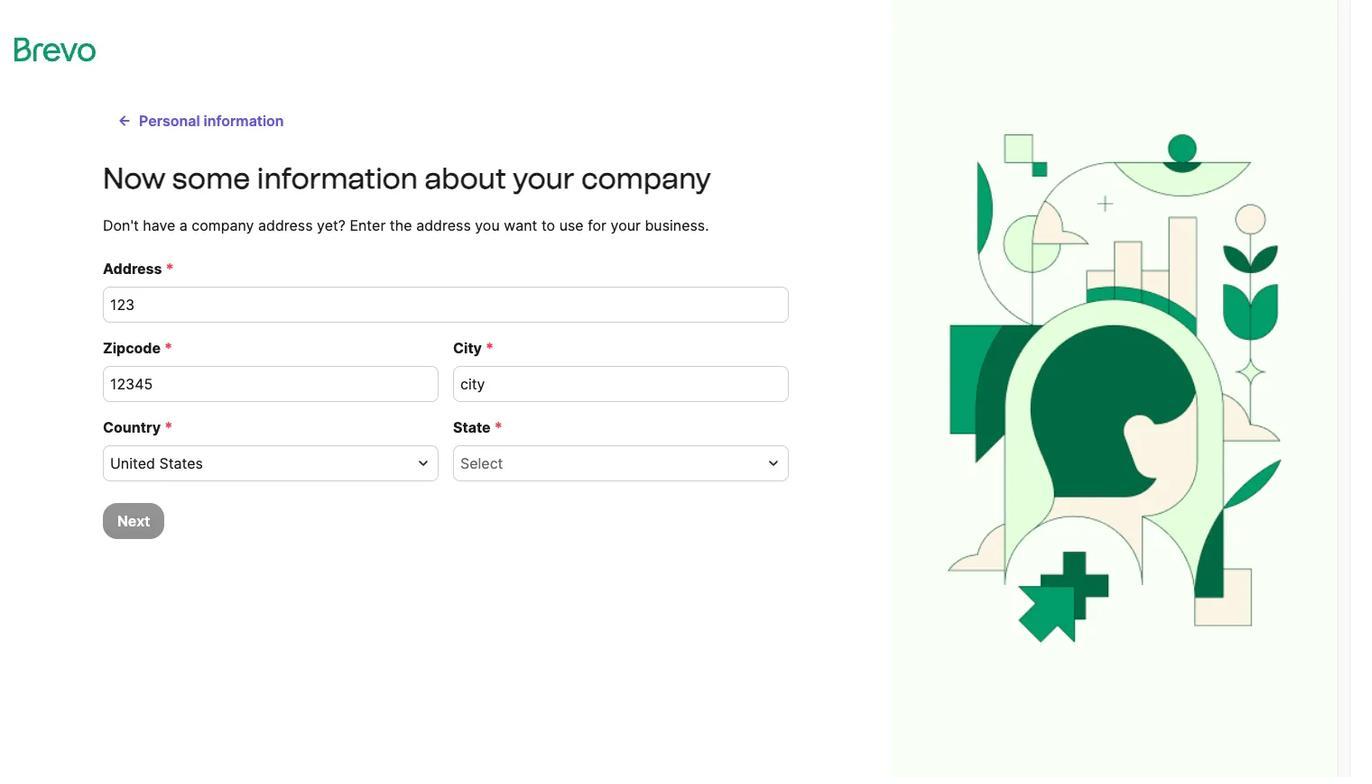 Task type: describe. For each thing, give the bounding box(es) containing it.
select button
[[453, 446, 789, 482]]

enter
[[350, 217, 386, 235]]

1 vertical spatial your
[[611, 217, 641, 235]]

personal information button
[[103, 103, 298, 139]]

business.
[[645, 217, 709, 235]]

* for address *
[[166, 260, 174, 278]]

personal information
[[139, 112, 284, 130]]

city
[[453, 339, 482, 357]]

information inside button
[[204, 112, 284, 130]]

states
[[159, 455, 203, 473]]

* for city *
[[486, 339, 494, 357]]

city *
[[453, 339, 494, 357]]

some
[[172, 162, 250, 196]]

want
[[504, 217, 537, 235]]

* for country *
[[164, 419, 173, 437]]

1 vertical spatial information
[[257, 162, 418, 196]]

next
[[117, 513, 150, 531]]

a
[[179, 217, 188, 235]]

personal
[[139, 112, 200, 130]]

state
[[453, 419, 491, 437]]

use
[[559, 217, 584, 235]]

1 address from the left
[[258, 217, 313, 235]]

you
[[475, 217, 500, 235]]

0 vertical spatial company
[[581, 162, 711, 196]]

select
[[460, 455, 503, 473]]

now some information about your company
[[103, 162, 711, 196]]

zipcode *
[[103, 339, 172, 357]]

about
[[425, 162, 506, 196]]

country
[[103, 419, 161, 437]]

zipcode
[[103, 339, 161, 357]]

united states
[[110, 455, 203, 473]]



Task type: vqa. For each thing, say whether or not it's contained in the screenshot.
bottom 'your'
yes



Task type: locate. For each thing, give the bounding box(es) containing it.
1 vertical spatial company
[[192, 217, 254, 235]]

information up yet?
[[257, 162, 418, 196]]

* right state
[[494, 419, 502, 437]]

address *
[[103, 260, 174, 278]]

* right city
[[486, 339, 494, 357]]

0 horizontal spatial address
[[258, 217, 313, 235]]

united states button
[[103, 446, 439, 482]]

your
[[513, 162, 575, 196], [611, 217, 641, 235]]

* for zipcode *
[[164, 339, 172, 357]]

have
[[143, 217, 175, 235]]

for
[[588, 217, 607, 235]]

None text field
[[103, 287, 789, 323], [453, 366, 789, 403], [103, 287, 789, 323], [453, 366, 789, 403]]

0 horizontal spatial your
[[513, 162, 575, 196]]

None field
[[110, 453, 410, 475], [460, 453, 760, 475], [110, 453, 410, 475], [460, 453, 760, 475]]

information
[[204, 112, 284, 130], [257, 162, 418, 196]]

* for state *
[[494, 419, 502, 437]]

2 address from the left
[[416, 217, 471, 235]]

address
[[258, 217, 313, 235], [416, 217, 471, 235]]

0 horizontal spatial company
[[192, 217, 254, 235]]

don't have a company address yet? enter the address you want to use for your business.
[[103, 217, 709, 235]]

your right for
[[611, 217, 641, 235]]

address left yet?
[[258, 217, 313, 235]]

1 horizontal spatial company
[[581, 162, 711, 196]]

*
[[166, 260, 174, 278], [164, 339, 172, 357], [486, 339, 494, 357], [164, 419, 173, 437], [494, 419, 502, 437]]

yet?
[[317, 217, 346, 235]]

None text field
[[103, 366, 439, 403]]

* right address
[[166, 260, 174, 278]]

address
[[103, 260, 162, 278]]

now
[[103, 162, 166, 196]]

state *
[[453, 419, 502, 437]]

1 horizontal spatial your
[[611, 217, 641, 235]]

next button
[[103, 504, 164, 540]]

company up "business."
[[581, 162, 711, 196]]

company
[[581, 162, 711, 196], [192, 217, 254, 235]]

the
[[390, 217, 412, 235]]

* right country
[[164, 419, 173, 437]]

united
[[110, 455, 155, 473]]

your up to
[[513, 162, 575, 196]]

information up 'some'
[[204, 112, 284, 130]]

country *
[[103, 419, 173, 437]]

to
[[541, 217, 555, 235]]

0 vertical spatial your
[[513, 162, 575, 196]]

0 vertical spatial information
[[204, 112, 284, 130]]

address right 'the'
[[416, 217, 471, 235]]

don't
[[103, 217, 139, 235]]

1 horizontal spatial address
[[416, 217, 471, 235]]

company right a on the left of page
[[192, 217, 254, 235]]

* right zipcode
[[164, 339, 172, 357]]



